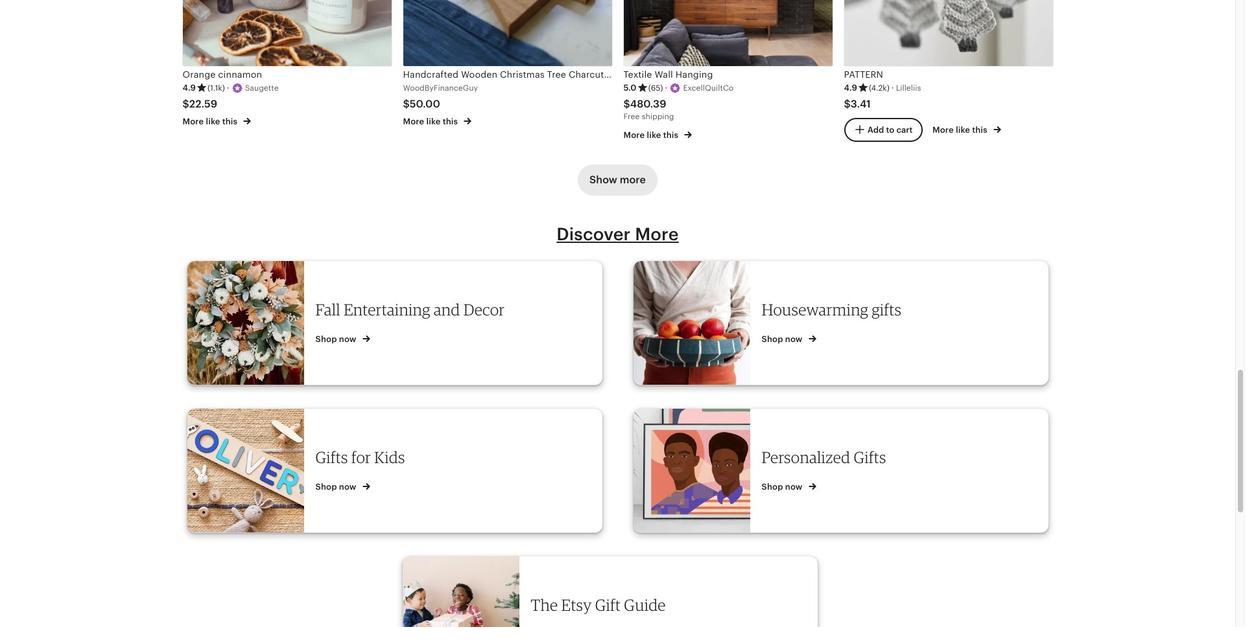 Task type: vqa. For each thing, say whether or not it's contained in the screenshot.
4.9 related to 22.59
yes



Task type: describe. For each thing, give the bounding box(es) containing it.
more for 480.39
[[623, 130, 645, 140]]

show
[[590, 174, 617, 186]]

orange cinnamon
[[183, 70, 262, 80]]

shop for fall
[[315, 335, 337, 345]]

(65)
[[648, 83, 663, 92]]

orange
[[183, 70, 216, 80]]

free
[[623, 112, 640, 122]]

· lilleliis
[[891, 83, 921, 93]]

· inside · lilleliis
[[891, 83, 894, 92]]

pattern
[[844, 70, 883, 80]]

more for 22.59
[[183, 117, 204, 127]]

$ inside handcrafted wooden christmas tree charcuterie board woodbyfinanceguy $ 50.00
[[403, 98, 410, 110]]

this for 50.00
[[443, 117, 458, 127]]

$ 3.41
[[844, 98, 871, 110]]

kids
[[374, 448, 405, 468]]

shop now for personalized
[[762, 483, 805, 492]]

discover more
[[557, 225, 679, 245]]

3.41
[[851, 98, 871, 110]]

handcrafted wooden christmas tree charcuterie board woodbyfinanceguy $ 50.00
[[403, 70, 649, 110]]

cinnamon
[[218, 70, 262, 80]]

lilleliis
[[896, 83, 921, 93]]

handcrafted wooden christmas tree charcuterie board image
[[403, 0, 612, 66]]

like for 22.59
[[206, 117, 220, 127]]

more like this for 480.39
[[623, 130, 680, 140]]

shop now for fall
[[315, 335, 358, 345]]

$ for $ 3.41
[[844, 98, 851, 110]]

the etsy gift guide link
[[383, 557, 817, 628]]

personalized
[[762, 448, 850, 468]]

shop now for housewarming
[[762, 335, 805, 345]]

(4.2k)
[[869, 83, 889, 92]]

discover more link
[[557, 225, 679, 245]]

shipping
[[642, 112, 674, 122]]

excellquiltco
[[683, 83, 734, 93]]

add to cart button
[[844, 118, 922, 142]]

more like this right cart
[[932, 125, 989, 135]]

handcrafted
[[403, 70, 458, 80]]

show more
[[590, 174, 646, 186]]

textile wall hanging
[[623, 70, 713, 80]]

fall
[[315, 300, 340, 320]]

more for 50.00
[[403, 117, 424, 127]]

housewarming
[[762, 300, 868, 320]]

more like this for 50.00
[[403, 117, 460, 127]]

wall
[[655, 70, 673, 80]]

woodbyfinanceguy
[[403, 83, 478, 92]]

add to cart
[[867, 125, 913, 134]]

now for fall
[[339, 335, 356, 345]]

5.0
[[623, 83, 637, 92]]

housewarming gifts
[[762, 300, 901, 320]]

now for gifts
[[339, 483, 356, 492]]

christmas
[[500, 70, 545, 80]]

like right cart
[[956, 125, 970, 135]]

$ 480.39 free shipping
[[623, 98, 674, 122]]



Task type: locate. For each thing, give the bounding box(es) containing it.
wooden
[[461, 70, 497, 80]]

1 gifts from the left
[[315, 448, 348, 468]]

entertaining
[[344, 300, 430, 320]]

· right the (65)
[[665, 83, 668, 92]]

$ inside $ 480.39 free shipping
[[623, 98, 630, 110]]

more like this link for 22.59
[[183, 114, 251, 128]]

·
[[227, 83, 229, 92], [665, 83, 668, 92], [891, 83, 894, 92]]

(1.1k)
[[207, 83, 225, 92]]

$ for $ 480.39 free shipping
[[623, 98, 630, 110]]

4.9 up $ 3.41
[[844, 83, 857, 92]]

4 $ from the left
[[844, 98, 851, 110]]

shop down the gifts for kids
[[315, 483, 337, 492]]

1 · from the left
[[227, 83, 229, 92]]

gift
[[595, 596, 621, 616]]

$ for $ 22.59
[[183, 98, 189, 110]]

· right (4.2k)
[[891, 83, 894, 92]]

shop now down "personalized"
[[762, 483, 805, 492]]

shop now for gifts
[[315, 483, 358, 492]]

4.9
[[183, 83, 196, 92], [844, 83, 857, 92]]

like down 22.59
[[206, 117, 220, 127]]

shop for personalized
[[762, 483, 783, 492]]

more like this down "50.00"
[[403, 117, 460, 127]]

more down free
[[623, 130, 645, 140]]

shop now
[[315, 335, 358, 345], [762, 335, 805, 345], [315, 483, 358, 492], [762, 483, 805, 492]]

hanging
[[676, 70, 713, 80]]

gifts
[[872, 300, 901, 320]]

· right (1.1k)
[[227, 83, 229, 92]]

4.9 down 'orange'
[[183, 83, 196, 92]]

to
[[886, 125, 894, 134]]

1 horizontal spatial ·
[[665, 83, 668, 92]]

$ down 'orange'
[[183, 98, 189, 110]]

now
[[339, 335, 356, 345], [785, 335, 803, 345], [339, 483, 356, 492], [785, 483, 803, 492]]

2 gifts from the left
[[854, 448, 886, 468]]

· for 480.39
[[665, 83, 668, 92]]

pattern - christmas tree garland - crochet pattern, home decoration, crochet ornament, gift wrapping, diy, 5 languages image
[[844, 0, 1053, 66]]

more like this
[[403, 117, 460, 127], [183, 117, 240, 127], [932, 125, 989, 135], [623, 130, 680, 140]]

0 horizontal spatial 4.9
[[183, 83, 196, 92]]

$ 22.59
[[183, 98, 217, 110]]

decor
[[463, 300, 505, 320]]

0 horizontal spatial ·
[[227, 83, 229, 92]]

more like this link down 22.59
[[183, 114, 251, 128]]

guide
[[624, 596, 666, 616]]

charcuterie
[[569, 70, 621, 80]]

4.9 for 22.59
[[183, 83, 196, 92]]

now down fall
[[339, 335, 356, 345]]

shop for housewarming
[[762, 335, 783, 345]]

more like this link down "50.00"
[[403, 114, 472, 128]]

more like this link down shipping
[[623, 128, 692, 141]]

shop down fall
[[315, 335, 337, 345]]

shop now down fall
[[315, 335, 358, 345]]

480.39
[[630, 98, 666, 110]]

2 4.9 from the left
[[844, 83, 857, 92]]

1 4.9 from the left
[[183, 83, 196, 92]]

more right cart
[[932, 125, 954, 135]]

discover
[[557, 225, 631, 245]]

fall entertaining and decor
[[315, 300, 505, 320]]

like for 480.39
[[647, 130, 661, 140]]

personalized gifts
[[762, 448, 886, 468]]

1 horizontal spatial 4.9
[[844, 83, 857, 92]]

shop down "personalized"
[[762, 483, 783, 492]]

this for 22.59
[[222, 117, 237, 127]]

more
[[403, 117, 424, 127], [183, 117, 204, 127], [932, 125, 954, 135], [623, 130, 645, 140], [635, 225, 679, 245]]

orange cinnamon - artisanal candle scented with natural soy wax image
[[183, 0, 391, 66]]

gifts left for
[[315, 448, 348, 468]]

add
[[867, 125, 884, 134]]

textile
[[623, 70, 652, 80]]

$
[[403, 98, 410, 110], [183, 98, 189, 110], [623, 98, 630, 110], [844, 98, 851, 110]]

now down housewarming in the right of the page
[[785, 335, 803, 345]]

show more link
[[578, 165, 657, 196]]

now down the gifts for kids
[[339, 483, 356, 492]]

more down $ 22.59 at left top
[[183, 117, 204, 127]]

$ down woodbyfinanceguy
[[403, 98, 410, 110]]

more like this link for 50.00
[[403, 114, 472, 128]]

like
[[426, 117, 441, 127], [206, 117, 220, 127], [956, 125, 970, 135], [647, 130, 661, 140]]

gifts for kids
[[315, 448, 405, 468]]

1 horizontal spatial gifts
[[854, 448, 886, 468]]

$ down pattern
[[844, 98, 851, 110]]

more like this down shipping
[[623, 130, 680, 140]]

more like this down 22.59
[[183, 117, 240, 127]]

0 horizontal spatial gifts
[[315, 448, 348, 468]]

shop down housewarming in the right of the page
[[762, 335, 783, 345]]

more like this link
[[403, 114, 472, 128], [183, 114, 251, 128], [932, 123, 1001, 136], [623, 128, 692, 141]]

shop for gifts
[[315, 483, 337, 492]]

etsy
[[561, 596, 592, 616]]

cart
[[896, 125, 913, 134]]

and
[[434, 300, 460, 320]]

4.9 for 3.41
[[844, 83, 857, 92]]

gifts
[[315, 448, 348, 468], [854, 448, 886, 468]]

3 $ from the left
[[623, 98, 630, 110]]

gifts right "personalized"
[[854, 448, 886, 468]]

2 horizontal spatial ·
[[891, 83, 894, 92]]

like down "50.00"
[[426, 117, 441, 127]]

1 $ from the left
[[403, 98, 410, 110]]

tree
[[547, 70, 566, 80]]

3 · from the left
[[891, 83, 894, 92]]

more down more at the top
[[635, 225, 679, 245]]

shop now down housewarming in the right of the page
[[762, 335, 805, 345]]

board
[[623, 70, 649, 80]]

the
[[531, 596, 558, 616]]

more
[[620, 174, 646, 186]]

22.59
[[189, 98, 217, 110]]

like for 50.00
[[426, 117, 441, 127]]

this
[[443, 117, 458, 127], [222, 117, 237, 127], [972, 125, 987, 135], [663, 130, 678, 140]]

· for 22.59
[[227, 83, 229, 92]]

saugette
[[245, 83, 279, 93]]

shop
[[315, 335, 337, 345], [762, 335, 783, 345], [315, 483, 337, 492], [762, 483, 783, 492]]

shop now down the gifts for kids
[[315, 483, 358, 492]]

now for personalized
[[785, 483, 803, 492]]

now for housewarming
[[785, 335, 803, 345]]

more like this for 22.59
[[183, 117, 240, 127]]

textile wall hanging - mountain landscape tapestry - fabric wall hanging - modern cabin decor - statement wall art - living room wall art image
[[623, 0, 832, 66]]

2 $ from the left
[[183, 98, 189, 110]]

like down shipping
[[647, 130, 661, 140]]

2 · from the left
[[665, 83, 668, 92]]

this for 480.39
[[663, 130, 678, 140]]

for
[[351, 448, 371, 468]]

more like this link for 480.39
[[623, 128, 692, 141]]

50.00
[[410, 98, 440, 110]]

now down "personalized"
[[785, 483, 803, 492]]

more like this link right cart
[[932, 123, 1001, 136]]

more down "50.00"
[[403, 117, 424, 127]]

$ up free
[[623, 98, 630, 110]]

the etsy gift guide
[[531, 596, 666, 616]]



